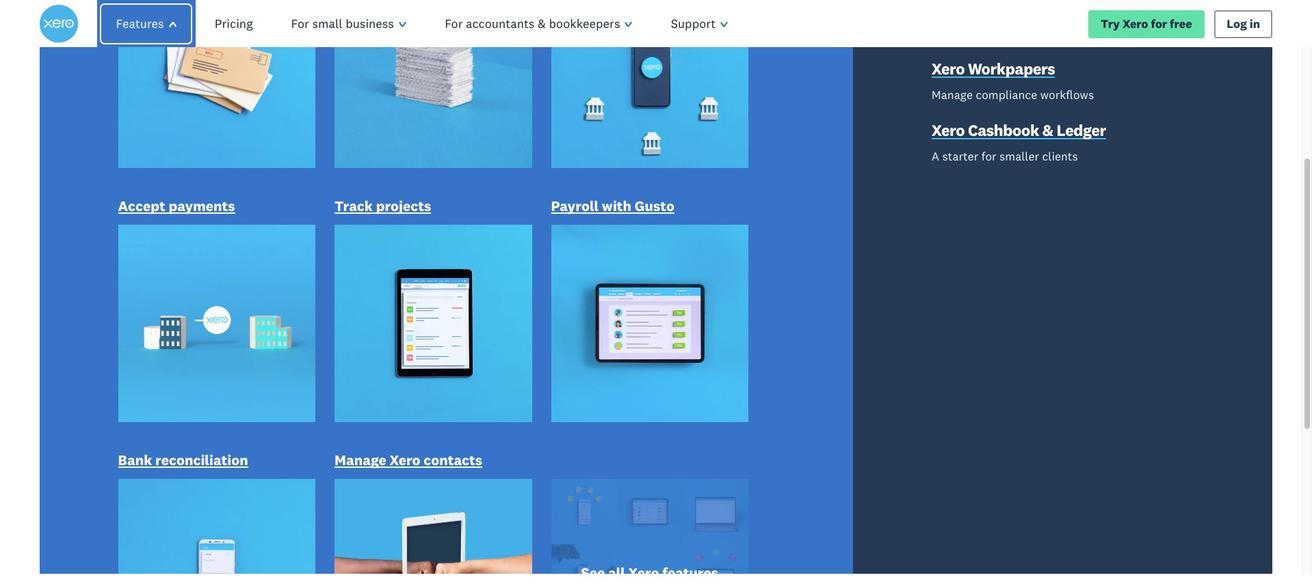 Task type: describe. For each thing, give the bounding box(es) containing it.
manage for manage xero contacts
[[335, 451, 386, 470]]

start your free trial link
[[144, 401, 278, 430]]

xero cashbook & ledger
[[932, 121, 1106, 140]]

run
[[144, 266, 183, 293]]

workflows
[[1040, 88, 1094, 103]]

manage xero contacts
[[335, 451, 482, 470]]

xero cashbook & ledger link
[[932, 121, 1106, 144]]

pricing link
[[196, 0, 272, 48]]

pricing
[[215, 16, 253, 31]]

business inside accounting software for your small business
[[144, 191, 306, 243]]

contacts
[[424, 451, 482, 470]]

log
[[1227, 16, 1247, 31]]

plans from $15 per month link
[[306, 407, 449, 426]]

for accountants & bookkeepers button
[[426, 0, 652, 48]]

business for your
[[238, 266, 324, 293]]

see
[[581, 564, 605, 583]]

starter
[[942, 149, 979, 164]]

xero workpapers link
[[932, 59, 1055, 82]]

to
[[299, 293, 320, 320]]

for for your
[[144, 150, 198, 202]]

features button
[[92, 0, 200, 48]]

plans from $15 per month
[[306, 407, 449, 422]]

clients
[[1042, 149, 1078, 164]]

payroll with gusto
[[551, 197, 675, 216]]

manage for manage compliance workflows
[[932, 88, 973, 103]]

see all xero features
[[581, 564, 718, 583]]

gusto
[[635, 197, 675, 216]]

small inside accounting software for your small business
[[299, 150, 400, 202]]

track projects link
[[335, 197, 431, 219]]

small inside dropdown button
[[312, 16, 342, 31]]

accountants
[[466, 16, 535, 31]]

manage xero contacts link
[[335, 451, 482, 473]]

bookkeepers
[[549, 16, 620, 31]]

xero homepage image
[[39, 5, 78, 43]]

manage compliance workflows
[[932, 88, 1094, 103]]

ledger
[[1057, 121, 1106, 140]]

payroll
[[551, 197, 599, 216]]

xero right 'all'
[[628, 564, 659, 583]]

software,
[[144, 319, 235, 346]]

easy
[[248, 293, 293, 320]]

for small business button
[[272, 0, 426, 48]]

payments
[[169, 197, 235, 216]]

payroll with gusto link
[[551, 197, 675, 219]]

in
[[1250, 16, 1260, 31]]

reconciliation
[[155, 451, 248, 470]]

for for smaller
[[982, 149, 997, 164]]



Task type: vqa. For each thing, say whether or not it's contained in the screenshot.
starting to employ people? here's your introduction to the basics of pay, deductions, and dealing with the tax office.
no



Task type: locate. For each thing, give the bounding box(es) containing it.
bank reconciliation link
[[118, 451, 248, 473]]

log in link
[[1214, 10, 1273, 38]]

bank reconciliation
[[118, 451, 248, 470]]

xero inside 'link'
[[932, 121, 965, 140]]

1 vertical spatial manage
[[335, 451, 386, 470]]

from
[[340, 407, 367, 422]]

accept payments link
[[118, 197, 235, 219]]

bank
[[118, 451, 152, 470]]

projects
[[376, 197, 431, 216]]

0 vertical spatial small
[[312, 16, 342, 31]]

accounting
[[329, 266, 437, 293], [365, 293, 473, 320]]

for for for small business
[[291, 16, 309, 31]]

xero workpapers
[[932, 59, 1055, 79]]

cashbook
[[968, 121, 1039, 140]]

a chart of income and expenses displays in xero's online accounting software on a tablet. image
[[669, 23, 1168, 521]]

for for free
[[1151, 16, 1167, 31]]

free left the "log"
[[1170, 16, 1192, 31]]

2 vertical spatial business
[[238, 266, 324, 293]]

business inside dropdown button
[[346, 16, 394, 31]]

try xero for free
[[1101, 16, 1192, 31]]

& for accountants
[[538, 16, 546, 31]]

for right pricing
[[291, 16, 309, 31]]

0 horizontal spatial &
[[538, 16, 546, 31]]

for accountants & bookkeepers
[[445, 16, 620, 31]]

xero.
[[192, 293, 242, 320]]

0 horizontal spatial manage
[[335, 451, 386, 470]]

for small business
[[291, 16, 394, 31]]

1 vertical spatial small
[[299, 150, 400, 202]]

a
[[932, 149, 939, 164]]

xero up "starter"
[[932, 121, 965, 140]]

for
[[291, 16, 309, 31], [445, 16, 463, 31]]

a starter for smaller clients
[[932, 149, 1078, 164]]

2 vertical spatial small
[[417, 319, 470, 346]]

free left trial
[[216, 407, 239, 422]]

business.
[[144, 345, 236, 373]]

your inside accounting software for your small business
[[206, 150, 290, 202]]

use
[[325, 293, 359, 320]]

small inside run your business accounting online with xero. easy to use accounting software, designed for your small business.
[[417, 319, 470, 346]]

track projects
[[335, 197, 431, 216]]

0 horizontal spatial with
[[144, 293, 186, 320]]

run your business accounting online with xero. easy to use accounting software, designed for your small business.
[[144, 266, 504, 373]]

0 vertical spatial free
[[1170, 16, 1192, 31]]

with inside run your business accounting online with xero. easy to use accounting software, designed for your small business.
[[144, 293, 186, 320]]

1 horizontal spatial manage
[[932, 88, 973, 103]]

& up clients on the top of the page
[[1042, 121, 1053, 140]]

small
[[312, 16, 342, 31], [299, 150, 400, 202], [417, 319, 470, 346]]

month
[[412, 407, 449, 422]]

all
[[608, 564, 625, 583]]

trial
[[241, 407, 265, 422]]

manage down 'xero workpapers' link
[[932, 88, 973, 103]]

1 vertical spatial with
[[144, 293, 186, 320]]

accounting software for your small business
[[144, 109, 527, 243]]

with
[[602, 197, 632, 216], [144, 293, 186, 320]]

xero down per at bottom left
[[390, 451, 420, 470]]

start your free trial
[[157, 407, 265, 422]]

support button
[[652, 0, 747, 48]]

log in
[[1227, 16, 1260, 31]]

start
[[157, 407, 186, 422]]

0 vertical spatial &
[[538, 16, 546, 31]]

xero
[[1123, 16, 1148, 31], [932, 59, 965, 79], [932, 121, 965, 140], [390, 451, 420, 470], [628, 564, 659, 583]]

see all xero features link
[[581, 564, 718, 585]]

features
[[116, 16, 164, 31]]

accept payments
[[118, 197, 235, 216]]

plans
[[306, 407, 337, 422]]

& inside dropdown button
[[538, 16, 546, 31]]

accept
[[118, 197, 165, 216]]

for inside accounting software for your small business
[[144, 150, 198, 202]]

1 vertical spatial free
[[216, 407, 239, 422]]

1 horizontal spatial for
[[445, 16, 463, 31]]

2 for from the left
[[445, 16, 463, 31]]

your
[[206, 150, 290, 202], [189, 266, 232, 293], [368, 319, 411, 346], [188, 407, 214, 422]]

1 horizontal spatial &
[[1042, 121, 1053, 140]]

free
[[1170, 16, 1192, 31], [216, 407, 239, 422]]

1 for from the left
[[291, 16, 309, 31]]

0 horizontal spatial for
[[291, 16, 309, 31]]

track
[[335, 197, 373, 216]]

& inside 'link'
[[1042, 121, 1053, 140]]

1 vertical spatial business
[[144, 191, 306, 243]]

per
[[390, 407, 409, 422]]

0 vertical spatial manage
[[932, 88, 973, 103]]

business inside run your business accounting online with xero. easy to use accounting software, designed for your small business.
[[238, 266, 324, 293]]

compliance
[[976, 88, 1037, 103]]

software
[[365, 109, 527, 160]]

try xero for free link
[[1089, 10, 1205, 38]]

features
[[662, 564, 718, 583]]

0 vertical spatial business
[[346, 16, 394, 31]]

try
[[1101, 16, 1120, 31]]

0 horizontal spatial free
[[216, 407, 239, 422]]

xero left workpapers
[[932, 59, 965, 79]]

for
[[1151, 16, 1167, 31], [982, 149, 997, 164], [144, 150, 198, 202], [335, 319, 362, 346]]

1 horizontal spatial free
[[1170, 16, 1192, 31]]

with left gusto
[[602, 197, 632, 216]]

online
[[443, 266, 504, 293]]

$15
[[370, 407, 388, 422]]

smaller
[[1000, 149, 1039, 164]]

1 vertical spatial &
[[1042, 121, 1053, 140]]

designed
[[241, 319, 329, 346]]

&
[[538, 16, 546, 31], [1042, 121, 1053, 140]]

manage
[[932, 88, 973, 103], [335, 451, 386, 470]]

for for for accountants & bookkeepers
[[445, 16, 463, 31]]

workpapers
[[968, 59, 1055, 79]]

support
[[671, 16, 716, 31]]

& right accountants
[[538, 16, 546, 31]]

for left accountants
[[445, 16, 463, 31]]

accounting
[[144, 109, 356, 160]]

with left 'xero.'
[[144, 293, 186, 320]]

manage down from
[[335, 451, 386, 470]]

0 vertical spatial with
[[602, 197, 632, 216]]

xero right try
[[1123, 16, 1148, 31]]

business
[[346, 16, 394, 31], [144, 191, 306, 243], [238, 266, 324, 293]]

& for cashbook
[[1042, 121, 1053, 140]]

for inside run your business accounting online with xero. easy to use accounting software, designed for your small business.
[[335, 319, 362, 346]]

1 horizontal spatial with
[[602, 197, 632, 216]]

business for small
[[346, 16, 394, 31]]



